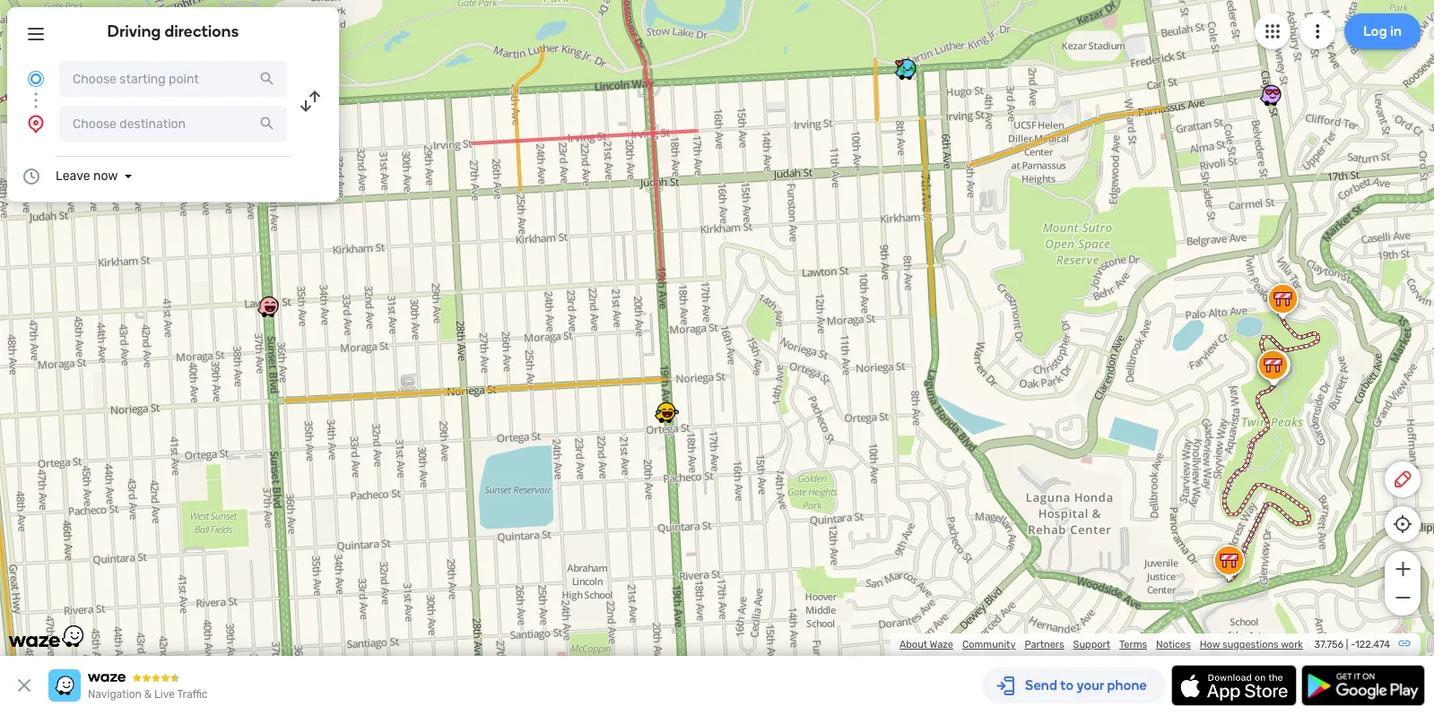 Task type: vqa. For each thing, say whether or not it's contained in the screenshot.
Tiger Stadium, Baton Rouge Opening Hours link
no



Task type: describe. For each thing, give the bounding box(es) containing it.
about
[[900, 640, 928, 651]]

zoom out image
[[1392, 588, 1414, 609]]

community link
[[963, 640, 1016, 651]]

&
[[144, 689, 152, 702]]

current location image
[[25, 68, 47, 90]]

directions
[[165, 22, 239, 41]]

122.474
[[1356, 640, 1391, 651]]

about waze link
[[900, 640, 954, 651]]

about waze community partners support terms notices how suggestions work
[[900, 640, 1304, 651]]

driving directions
[[107, 22, 239, 41]]

support link
[[1074, 640, 1111, 651]]

terms link
[[1120, 640, 1148, 651]]

traffic
[[177, 689, 208, 702]]

how suggestions work link
[[1200, 640, 1304, 651]]

|
[[1347, 640, 1349, 651]]

partners link
[[1025, 640, 1065, 651]]

clock image
[[21, 166, 42, 188]]

x image
[[13, 676, 35, 697]]

navigation & live traffic
[[88, 689, 208, 702]]

link image
[[1398, 637, 1412, 651]]

support
[[1074, 640, 1111, 651]]

navigation
[[88, 689, 142, 702]]

leave now
[[56, 169, 118, 184]]

driving
[[107, 22, 161, 41]]

terms
[[1120, 640, 1148, 651]]



Task type: locate. For each thing, give the bounding box(es) containing it.
community
[[963, 640, 1016, 651]]

-
[[1351, 640, 1356, 651]]

37.756
[[1315, 640, 1344, 651]]

partners
[[1025, 640, 1065, 651]]

pencil image
[[1392, 469, 1414, 491]]

37.756 | -122.474
[[1315, 640, 1391, 651]]

notices link
[[1157, 640, 1191, 651]]

waze
[[930, 640, 954, 651]]

zoom in image
[[1392, 559, 1414, 581]]

Choose destination text field
[[59, 106, 287, 142]]

notices
[[1157, 640, 1191, 651]]

live
[[154, 689, 175, 702]]

now
[[93, 169, 118, 184]]

how
[[1200, 640, 1221, 651]]

suggestions
[[1223, 640, 1279, 651]]

location image
[[25, 113, 47, 135]]

work
[[1281, 640, 1304, 651]]

leave
[[56, 169, 90, 184]]

Choose starting point text field
[[59, 61, 287, 97]]



